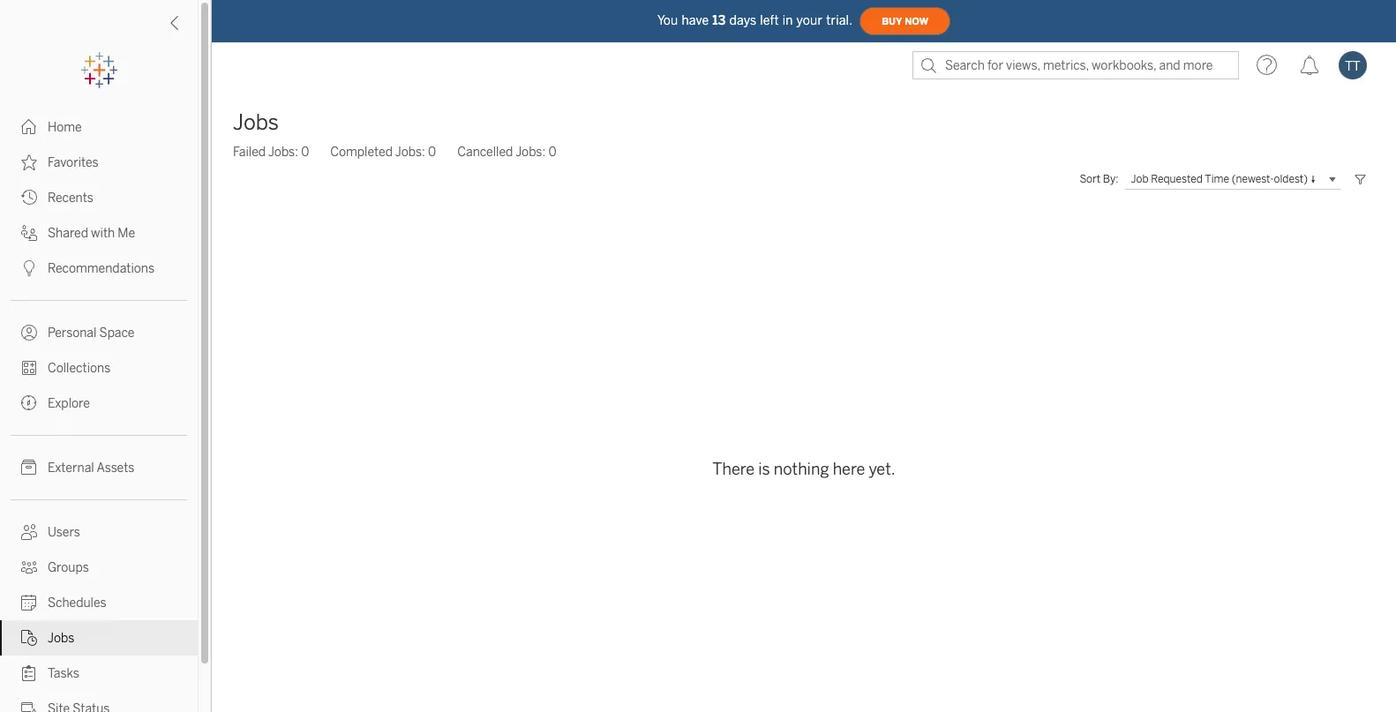 Task type: describe. For each thing, give the bounding box(es) containing it.
by text only_f5he34f image for favorites
[[21, 155, 37, 170]]

schedules
[[48, 596, 106, 611]]

personal
[[48, 326, 97, 341]]

is
[[759, 460, 771, 479]]

in
[[783, 13, 793, 28]]

by text only_f5he34f image for home
[[21, 119, 37, 135]]

home link
[[0, 109, 198, 145]]

collections link
[[0, 351, 198, 386]]

trial.
[[827, 13, 853, 28]]

cancelled
[[458, 145, 513, 160]]

jobs inside the main navigation. press the up and down arrow keys to access links. element
[[48, 631, 74, 646]]

personal space link
[[0, 315, 198, 351]]

main navigation. press the up and down arrow keys to access links. element
[[0, 109, 198, 713]]

explore
[[48, 396, 90, 411]]

your
[[797, 13, 823, 28]]

favorites
[[48, 155, 99, 170]]

by text only_f5he34f image for schedules
[[21, 595, 37, 611]]

collections
[[48, 361, 111, 376]]

with
[[91, 226, 115, 241]]

Search for views, metrics, workbooks, and more text field
[[913, 51, 1240, 79]]

left
[[761, 13, 779, 28]]

recents
[[48, 191, 93, 206]]

favorites link
[[0, 145, 198, 180]]

by text only_f5he34f image for tasks
[[21, 666, 37, 682]]

tasks link
[[0, 656, 198, 691]]

you
[[658, 13, 678, 28]]

by text only_f5he34f image for users
[[21, 524, 37, 540]]

users link
[[0, 515, 198, 550]]

tasks
[[48, 667, 79, 682]]

personal space
[[48, 326, 135, 341]]

explore link
[[0, 386, 198, 421]]

completed
[[330, 145, 393, 160]]

failed jobs: 0
[[233, 145, 309, 160]]

shared with me
[[48, 226, 135, 241]]

sort
[[1080, 173, 1101, 185]]

by text only_f5he34f image for jobs
[[21, 630, 37, 646]]

by text only_f5he34f image for personal space
[[21, 325, 37, 341]]

nothing
[[774, 460, 830, 479]]

completed jobs: 0
[[330, 145, 436, 160]]

by text only_f5he34f image for collections
[[21, 360, 37, 376]]

recommendations link
[[0, 251, 198, 286]]

space
[[99, 326, 135, 341]]

me
[[118, 226, 135, 241]]



Task type: vqa. For each thing, say whether or not it's contained in the screenshot.
Samples link
no



Task type: locate. For each thing, give the bounding box(es) containing it.
by:
[[1104, 173, 1119, 185]]

by text only_f5he34f image left home
[[21, 119, 37, 135]]

home
[[48, 120, 82, 135]]

0 horizontal spatial jobs
[[48, 631, 74, 646]]

9 by text only_f5he34f image from the top
[[21, 701, 37, 713]]

shared with me link
[[0, 215, 198, 251]]

by text only_f5he34f image inside 'schedules' link
[[21, 595, 37, 611]]

1 0 from the left
[[301, 145, 309, 160]]

4 by text only_f5he34f image from the top
[[21, 396, 37, 411]]

cancelled jobs: 0
[[458, 145, 557, 160]]

1 by text only_f5he34f image from the top
[[21, 155, 37, 170]]

you have 13 days left in your trial.
[[658, 13, 853, 28]]

recommendations
[[48, 261, 155, 276]]

by text only_f5he34f image inside shared with me link
[[21, 225, 37, 241]]

jobs: for cancelled
[[516, 145, 546, 160]]

6 by text only_f5he34f image from the top
[[21, 595, 37, 611]]

by text only_f5he34f image inside explore "link"
[[21, 396, 37, 411]]

3 by text only_f5he34f image from the top
[[21, 360, 37, 376]]

0 for completed jobs: 0
[[428, 145, 436, 160]]

3 by text only_f5he34f image from the top
[[21, 260, 37, 276]]

5 by text only_f5he34f image from the top
[[21, 560, 37, 576]]

by text only_f5he34f image
[[21, 155, 37, 170], [21, 190, 37, 206], [21, 360, 37, 376], [21, 396, 37, 411], [21, 560, 37, 576], [21, 595, 37, 611]]

2 by text only_f5he34f image from the top
[[21, 225, 37, 241]]

3 jobs: from the left
[[516, 145, 546, 160]]

jobs: for completed
[[395, 145, 425, 160]]

by text only_f5he34f image inside groups link
[[21, 560, 37, 576]]

external assets link
[[0, 450, 198, 486]]

7 by text only_f5he34f image from the top
[[21, 630, 37, 646]]

by text only_f5he34f image inside personal space link
[[21, 325, 37, 341]]

by text only_f5he34f image up tasks link
[[21, 630, 37, 646]]

by text only_f5he34f image
[[21, 119, 37, 135], [21, 225, 37, 241], [21, 260, 37, 276], [21, 325, 37, 341], [21, 460, 37, 476], [21, 524, 37, 540], [21, 630, 37, 646], [21, 666, 37, 682], [21, 701, 37, 713]]

by text only_f5he34f image left users
[[21, 524, 37, 540]]

0 horizontal spatial 0
[[301, 145, 309, 160]]

by text only_f5he34f image left schedules
[[21, 595, 37, 611]]

2 by text only_f5he34f image from the top
[[21, 190, 37, 206]]

by text only_f5he34f image left "collections" in the left of the page
[[21, 360, 37, 376]]

5 by text only_f5he34f image from the top
[[21, 460, 37, 476]]

1 horizontal spatial jobs:
[[395, 145, 425, 160]]

failed
[[233, 145, 266, 160]]

external assets
[[48, 461, 134, 476]]

0
[[301, 145, 309, 160], [428, 145, 436, 160], [549, 145, 557, 160]]

by text only_f5he34f image left external on the bottom of page
[[21, 460, 37, 476]]

buy now
[[882, 15, 929, 27]]

by text only_f5he34f image down tasks link
[[21, 701, 37, 713]]

groups link
[[0, 550, 198, 585]]

jobs link
[[0, 621, 198, 656]]

days
[[730, 13, 757, 28]]

by text only_f5he34f image inside users link
[[21, 524, 37, 540]]

buy
[[882, 15, 903, 27]]

there is nothing here yet.
[[713, 460, 896, 479]]

by text only_f5he34f image inside jobs link
[[21, 630, 37, 646]]

by text only_f5he34f image left recommendations
[[21, 260, 37, 276]]

assets
[[97, 461, 134, 476]]

0 right failed
[[301, 145, 309, 160]]

sort by:
[[1080, 173, 1119, 185]]

jobs: for failed
[[268, 145, 298, 160]]

2 0 from the left
[[428, 145, 436, 160]]

6 by text only_f5he34f image from the top
[[21, 524, 37, 540]]

by text only_f5he34f image for external assets
[[21, 460, 37, 476]]

0 for failed jobs: 0
[[301, 145, 309, 160]]

by text only_f5he34f image inside the external assets link
[[21, 460, 37, 476]]

by text only_f5he34f image inside home link
[[21, 119, 37, 135]]

by text only_f5he34f image for recommendations
[[21, 260, 37, 276]]

jobs up tasks
[[48, 631, 74, 646]]

by text only_f5he34f image inside tasks link
[[21, 666, 37, 682]]

have
[[682, 13, 709, 28]]

by text only_f5he34f image inside collections link
[[21, 360, 37, 376]]

1 vertical spatial jobs
[[48, 631, 74, 646]]

0 horizontal spatial jobs:
[[268, 145, 298, 160]]

by text only_f5he34f image left the shared
[[21, 225, 37, 241]]

jobs: right completed
[[395, 145, 425, 160]]

by text only_f5he34f image left personal
[[21, 325, 37, 341]]

1 by text only_f5he34f image from the top
[[21, 119, 37, 135]]

1 jobs: from the left
[[268, 145, 298, 160]]

by text only_f5he34f image left tasks
[[21, 666, 37, 682]]

by text only_f5he34f image inside recommendations link
[[21, 260, 37, 276]]

now
[[905, 15, 929, 27]]

0 for cancelled jobs: 0
[[549, 145, 557, 160]]

schedules link
[[0, 585, 198, 621]]

by text only_f5he34f image inside favorites link
[[21, 155, 37, 170]]

8 by text only_f5he34f image from the top
[[21, 666, 37, 682]]

recents link
[[0, 180, 198, 215]]

external
[[48, 461, 94, 476]]

2 jobs: from the left
[[395, 145, 425, 160]]

by text only_f5he34f image for explore
[[21, 396, 37, 411]]

2 horizontal spatial jobs:
[[516, 145, 546, 160]]

jobs up failed
[[233, 109, 279, 135]]

groups
[[48, 561, 89, 576]]

here
[[833, 460, 866, 479]]

buy now button
[[860, 7, 951, 35]]

0 left cancelled
[[428, 145, 436, 160]]

3 0 from the left
[[549, 145, 557, 160]]

by text only_f5he34f image left recents
[[21, 190, 37, 206]]

4 by text only_f5he34f image from the top
[[21, 325, 37, 341]]

13
[[713, 13, 726, 28]]

shared
[[48, 226, 88, 241]]

by text only_f5he34f image for groups
[[21, 560, 37, 576]]

yet.
[[869, 460, 896, 479]]

1 horizontal spatial 0
[[428, 145, 436, 160]]

by text only_f5he34f image for recents
[[21, 190, 37, 206]]

by text only_f5he34f image inside "recents" link
[[21, 190, 37, 206]]

jobs:
[[268, 145, 298, 160], [395, 145, 425, 160], [516, 145, 546, 160]]

jobs: right failed
[[268, 145, 298, 160]]

jobs
[[233, 109, 279, 135], [48, 631, 74, 646]]

users
[[48, 525, 80, 540]]

1 horizontal spatial jobs
[[233, 109, 279, 135]]

by text only_f5he34f image for shared with me
[[21, 225, 37, 241]]

0 vertical spatial jobs
[[233, 109, 279, 135]]

navigation panel element
[[0, 53, 198, 713]]

there
[[713, 460, 755, 479]]

by text only_f5he34f image left the favorites
[[21, 155, 37, 170]]

by text only_f5he34f image left explore
[[21, 396, 37, 411]]

jobs: right cancelled
[[516, 145, 546, 160]]

0 right cancelled
[[549, 145, 557, 160]]

by text only_f5he34f image left groups
[[21, 560, 37, 576]]

2 horizontal spatial 0
[[549, 145, 557, 160]]



